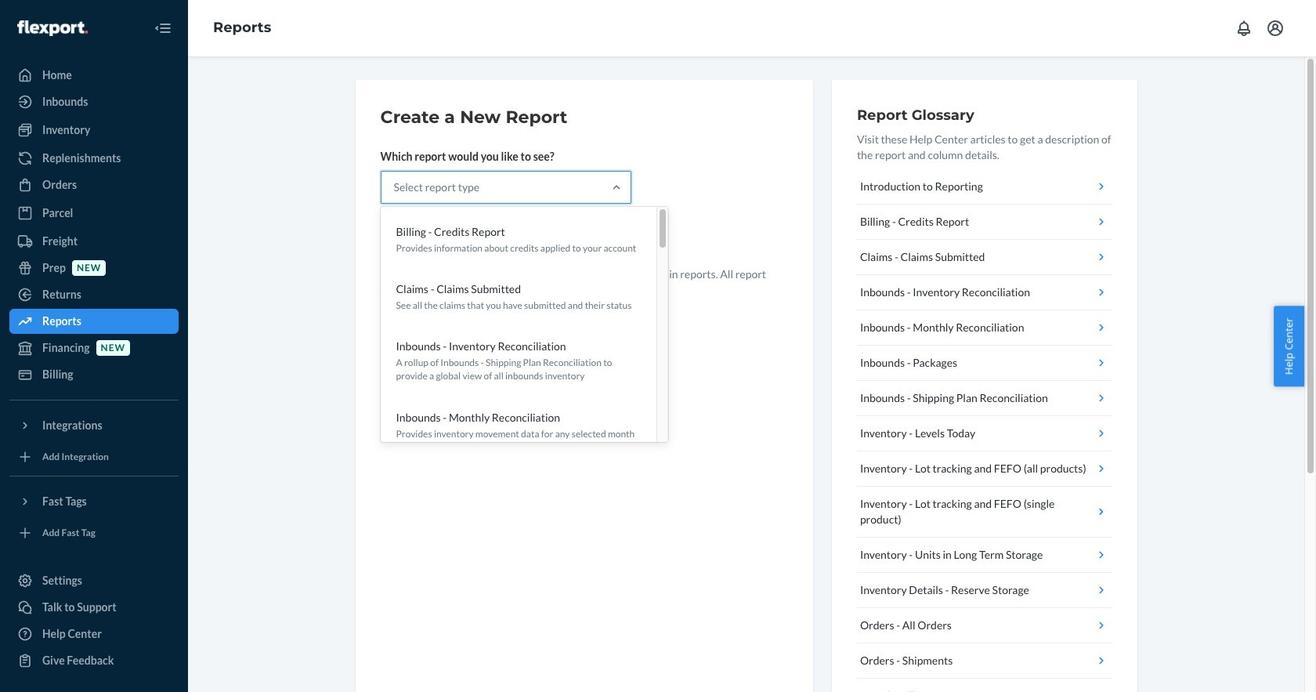 Task type: vqa. For each thing, say whether or not it's contained in the screenshot.
THE OPEN NOTIFICATIONS 'image'
yes



Task type: describe. For each thing, give the bounding box(es) containing it.
close navigation image
[[154, 19, 172, 38]]

open notifications image
[[1235, 19, 1254, 38]]

flexport logo image
[[17, 20, 88, 36]]

open account menu image
[[1267, 19, 1285, 38]]



